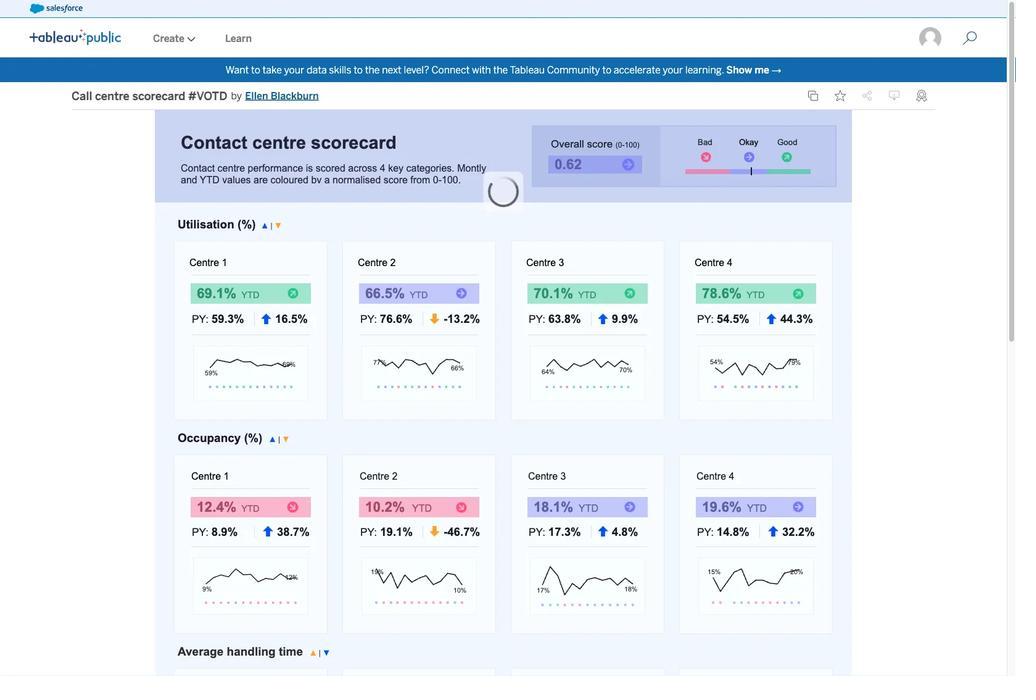 Task type: vqa. For each thing, say whether or not it's contained in the screenshot.
"left."
no



Task type: locate. For each thing, give the bounding box(es) containing it.
3 to from the left
[[603, 64, 612, 76]]

0 horizontal spatial your
[[284, 64, 305, 76]]

0 horizontal spatial to
[[251, 64, 260, 76]]

salesforce logo image
[[30, 4, 83, 14]]

1 your from the left
[[284, 64, 305, 76]]

data
[[307, 64, 327, 76]]

favorite button image
[[835, 90, 846, 101]]

to left the accelerate
[[603, 64, 612, 76]]

the right with at the left of page
[[494, 64, 508, 76]]

your
[[284, 64, 305, 76], [663, 64, 684, 76]]

to left take
[[251, 64, 260, 76]]

learn
[[225, 32, 252, 44]]

1 horizontal spatial to
[[354, 64, 363, 76]]

1 horizontal spatial your
[[663, 64, 684, 76]]

0 horizontal spatial the
[[365, 64, 380, 76]]

me
[[755, 64, 770, 76]]

to
[[251, 64, 260, 76], [354, 64, 363, 76], [603, 64, 612, 76]]

show
[[727, 64, 753, 76]]

the left next
[[365, 64, 380, 76]]

your right take
[[284, 64, 305, 76]]

1 horizontal spatial the
[[494, 64, 508, 76]]

take
[[263, 64, 282, 76]]

ellen
[[245, 90, 268, 102]]

2 horizontal spatial to
[[603, 64, 612, 76]]

want to take your data skills to the next level? connect with the tableau community to accelerate your learning. show me →
[[226, 64, 782, 76]]

2 to from the left
[[354, 64, 363, 76]]

want
[[226, 64, 249, 76]]

your left learning.
[[663, 64, 684, 76]]

the
[[365, 64, 380, 76], [494, 64, 508, 76]]

→
[[772, 64, 782, 76]]

with
[[472, 64, 491, 76]]

logo image
[[30, 29, 121, 45]]

accelerate
[[614, 64, 661, 76]]

community
[[547, 64, 600, 76]]

create button
[[138, 19, 211, 57]]

scorecard
[[132, 89, 185, 102]]

to right skills
[[354, 64, 363, 76]]

2 your from the left
[[663, 64, 684, 76]]



Task type: describe. For each thing, give the bounding box(es) containing it.
level?
[[404, 64, 430, 76]]

learning.
[[686, 64, 725, 76]]

learn link
[[211, 19, 267, 57]]

ellen blackburn link
[[245, 88, 319, 103]]

terry.turtle image
[[919, 26, 943, 51]]

nominate for viz of the day image
[[917, 90, 928, 102]]

call centre scorecard #votd by ellen blackburn
[[72, 89, 319, 102]]

blackburn
[[271, 90, 319, 102]]

connect
[[432, 64, 470, 76]]

show me link
[[727, 64, 770, 76]]

make a copy image
[[808, 90, 819, 101]]

create
[[153, 32, 185, 44]]

skills
[[329, 64, 352, 76]]

call
[[72, 89, 92, 102]]

next
[[382, 64, 402, 76]]

go to search image
[[948, 31, 993, 46]]

centre
[[95, 89, 130, 102]]

tableau
[[510, 64, 545, 76]]

by
[[231, 90, 242, 102]]

2 the from the left
[[494, 64, 508, 76]]

#votd
[[188, 89, 228, 102]]

1 the from the left
[[365, 64, 380, 76]]

1 to from the left
[[251, 64, 260, 76]]



